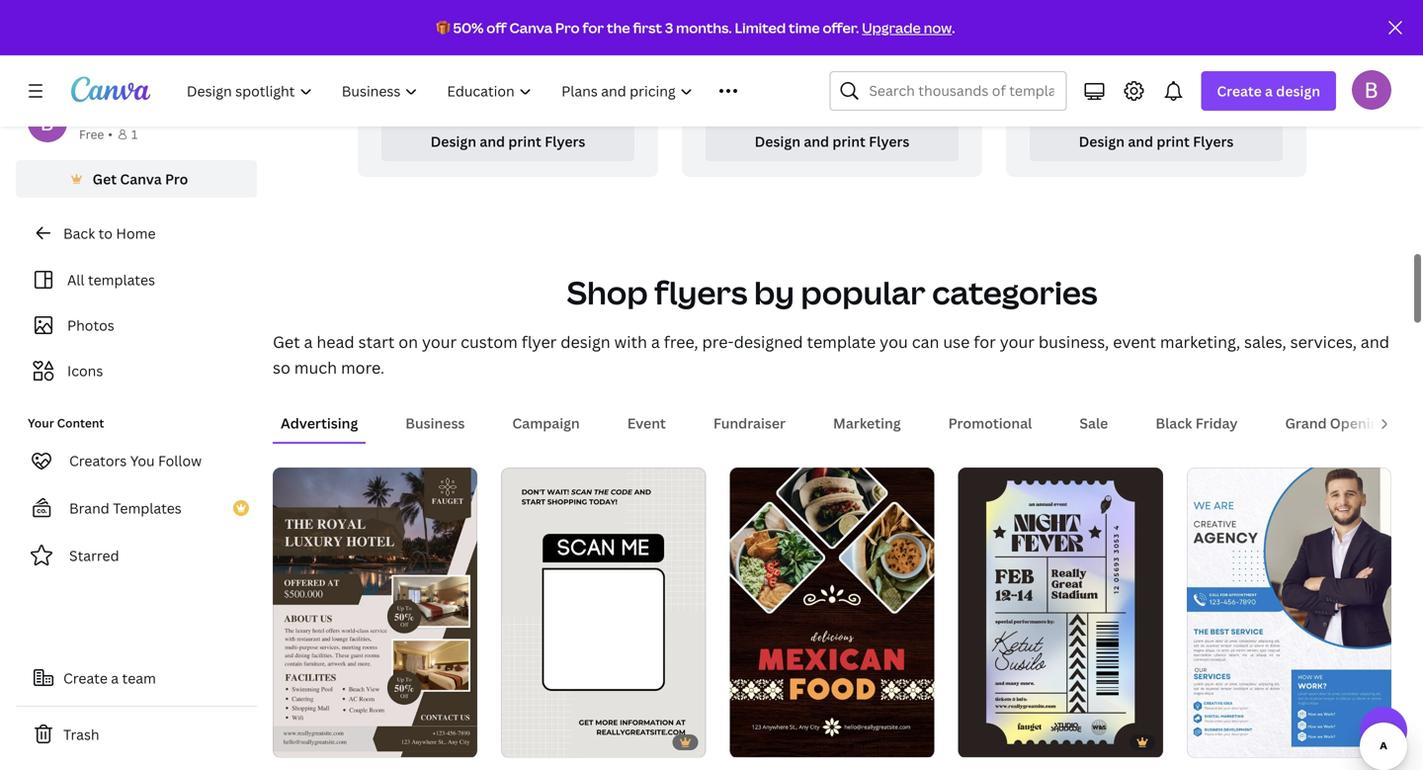 Task type: locate. For each thing, give the bounding box(es) containing it.
get a head start on your custom flyer design with a free, pre-designed template you can use for your business, event marketing, sales, services, and so much more.
[[273, 331, 1390, 378]]

0 vertical spatial pro
[[555, 18, 580, 37]]

services,
[[1291, 331, 1357, 352]]

your down categories
[[1000, 331, 1035, 352]]

0 vertical spatial design
[[1276, 82, 1321, 100]]

2 design and print flyers link from the left
[[706, 122, 959, 161]]

1 print from the left
[[508, 132, 542, 151]]

1 horizontal spatial design
[[755, 132, 801, 151]]

stock. up the • available in portrait and landscape. on the top
[[787, 12, 826, 31]]

promotional button
[[941, 404, 1040, 442]]

print for • buy on standard, premium, or deluxe card stock.
[[833, 132, 866, 151]]

deluxe inside • buy on standard, premium, or deluxe card stock.
[[706, 12, 750, 31]]

2 premium, from the left
[[831, 0, 895, 9]]

portrait for or
[[794, 42, 846, 61]]

1 horizontal spatial landscape.
[[878, 42, 950, 61]]

card for choose
[[429, 12, 459, 31]]

1 horizontal spatial design and print flyers
[[755, 132, 910, 151]]

0 horizontal spatial portrait
[[505, 42, 557, 61]]

your left custom
[[422, 331, 457, 352]]

design and print flyers link
[[382, 122, 635, 161], [706, 122, 959, 161], [1030, 122, 1283, 161]]

deluxe down buy
[[706, 12, 750, 31]]

1 horizontal spatial available
[[715, 42, 775, 61]]

1 vertical spatial available
[[715, 42, 775, 61]]

0 horizontal spatial print
[[508, 132, 542, 151]]

black friday button
[[1148, 404, 1246, 442]]

1 horizontal spatial design
[[1276, 82, 1321, 100]]

your
[[422, 331, 457, 352], [1000, 331, 1035, 352]]

standard, inside • buy on standard, premium, or deluxe card stock.
[[764, 0, 828, 9]]

brand
[[69, 499, 110, 517]]

get canva pro
[[93, 170, 188, 188]]

get up so
[[273, 331, 300, 352]]

0 vertical spatial canva
[[510, 18, 553, 37]]

standard,
[[475, 0, 539, 9], [764, 0, 828, 9]]

1 horizontal spatial create
[[1217, 82, 1262, 100]]

design for •  available on standard, premium, and deluxe card stock.
[[431, 132, 476, 151]]

a inside button
[[111, 669, 119, 688]]

months.
[[676, 18, 732, 37]]

1 your from the left
[[422, 331, 457, 352]]

2 standard, from the left
[[764, 0, 828, 9]]

premium, inside •  available on standard, premium, and deluxe card stock.
[[542, 0, 606, 9]]

on for buy
[[744, 0, 761, 9]]

2 horizontal spatial design and print flyers
[[1079, 132, 1234, 151]]

landscape.
[[878, 42, 950, 61], [382, 64, 453, 83], [1030, 86, 1102, 104]]

1 stock. from the left
[[462, 12, 502, 31]]

on inside • buy on standard, premium, or deluxe card stock.
[[744, 0, 761, 9]]

0 horizontal spatial your
[[422, 331, 457, 352]]

on inside •  available on standard, premium, and deluxe card stock.
[[455, 0, 472, 9]]

flyers
[[545, 132, 586, 151], [869, 132, 910, 151], [1193, 132, 1234, 151]]

available up 🎁
[[390, 0, 451, 9]]

portrait down time
[[794, 42, 846, 61]]

stock. right 🎁
[[462, 12, 502, 31]]

2 horizontal spatial flyers
[[1193, 132, 1234, 151]]

design and print flyers
[[431, 132, 586, 151], [755, 132, 910, 151], [1079, 132, 1234, 151]]

bob builder image
[[1352, 70, 1392, 109]]

0 horizontal spatial for
[[583, 18, 604, 37]]

blue modern business flyer portrait image
[[1187, 468, 1392, 757]]

stock. inside • buy on standard, premium, or deluxe card stock.
[[787, 12, 826, 31]]

advertising
[[281, 414, 358, 432]]

3 design and print flyers from the left
[[1079, 132, 1234, 151]]

1 horizontal spatial standard,
[[764, 0, 828, 9]]

between for design and print flyers link corresponding to available
[[444, 42, 502, 61]]

in
[[779, 42, 791, 61]]

portrait down off at the top
[[505, 42, 557, 61]]

1 premium, from the left
[[542, 0, 606, 9]]

deluxe
[[382, 12, 426, 31], [706, 12, 750, 31]]

create a team
[[63, 669, 156, 688]]

•
[[382, 0, 387, 9], [706, 0, 711, 9], [382, 42, 387, 61], [706, 42, 711, 61], [1030, 64, 1035, 83], [108, 126, 113, 142]]

0 horizontal spatial card
[[429, 12, 459, 31]]

for
[[583, 18, 604, 37], [974, 331, 996, 352]]

card up in
[[753, 12, 783, 31]]

start
[[358, 331, 395, 352]]

pro
[[555, 18, 580, 37], [165, 170, 188, 188]]

1 horizontal spatial canva
[[510, 18, 553, 37]]

and
[[609, 0, 634, 9], [560, 42, 585, 61], [849, 42, 875, 61], [1209, 64, 1234, 83], [480, 132, 505, 151], [804, 132, 829, 151], [1128, 132, 1154, 151], [1361, 331, 1390, 352]]

card left off at the top
[[429, 12, 459, 31]]

for right use
[[974, 331, 996, 352]]

0 horizontal spatial standard,
[[475, 0, 539, 9]]

2 vertical spatial landscape.
[[1030, 86, 1102, 104]]

back to home link
[[16, 214, 257, 253]]

portrait left create a design
[[1154, 64, 1205, 83]]

2 your from the left
[[1000, 331, 1035, 352]]

pro up back to home link
[[165, 170, 188, 188]]

design and print flyers for available
[[431, 132, 586, 151]]

canva right off at the top
[[510, 18, 553, 37]]

0 horizontal spatial stock.
[[462, 12, 502, 31]]

2 horizontal spatial on
[[744, 0, 761, 9]]

0 vertical spatial get
[[93, 170, 117, 188]]

2 flyers from the left
[[869, 132, 910, 151]]

1 horizontal spatial print
[[833, 132, 866, 151]]

0 horizontal spatial landscape.
[[382, 64, 453, 83]]

design left with
[[561, 331, 611, 352]]

creators
[[69, 451, 127, 470]]

landscape. for • buy on standard, premium, or deluxe card stock.
[[878, 42, 950, 61]]

0 horizontal spatial between
[[444, 42, 502, 61]]

0 vertical spatial landscape.
[[878, 42, 950, 61]]

templates
[[88, 270, 155, 289]]

design for • buy on standard, premium, or deluxe card stock.
[[755, 132, 801, 151]]

on inside get a head start on your custom flyer design with a free, pre-designed template you can use for your business, event marketing, sales, services, and so much more.
[[399, 331, 418, 352]]

popular
[[801, 271, 926, 314]]

on up limited
[[744, 0, 761, 9]]

1 vertical spatial get
[[273, 331, 300, 352]]

icons
[[67, 361, 103, 380]]

back to home
[[63, 224, 156, 243]]

print for •  available on standard, premium, and deluxe card stock.
[[508, 132, 542, 151]]

available down limited
[[715, 42, 775, 61]]

3 design and print flyers link from the left
[[1030, 122, 1283, 161]]

pro left the
[[555, 18, 580, 37]]

grand opening
[[1286, 414, 1387, 432]]

between
[[444, 42, 502, 61], [1092, 64, 1150, 83]]

premium, inside • buy on standard, premium, or deluxe card stock.
[[831, 0, 895, 9]]

1 vertical spatial landscape.
[[382, 64, 453, 83]]

deluxe inside •  available on standard, premium, and deluxe card stock.
[[382, 12, 426, 31]]

to
[[98, 224, 113, 243]]

0 horizontal spatial on
[[399, 331, 418, 352]]

2 design and print flyers from the left
[[755, 132, 910, 151]]

get inside get canva pro button
[[93, 170, 117, 188]]

0 horizontal spatial design and print flyers
[[431, 132, 586, 151]]

1 card from the left
[[429, 12, 459, 31]]

flyer
[[522, 331, 557, 352]]

1 horizontal spatial stock.
[[787, 12, 826, 31]]

get inside get a head start on your custom flyer design with a free, pre-designed template you can use for your business, event marketing, sales, services, and so much more.
[[273, 331, 300, 352]]

dark mexican food promotional flyer image
[[730, 468, 935, 757]]

0 horizontal spatial canva
[[120, 170, 162, 188]]

0 horizontal spatial available
[[390, 0, 451, 9]]

2 horizontal spatial print
[[1157, 132, 1190, 151]]

design inside get a head start on your custom flyer design with a free, pre-designed template you can use for your business, event marketing, sales, services, and so much more.
[[561, 331, 611, 352]]

2 horizontal spatial design
[[1079, 132, 1125, 151]]

1 horizontal spatial premium,
[[831, 0, 895, 9]]

on right start
[[399, 331, 418, 352]]

1 vertical spatial canva
[[120, 170, 162, 188]]

a inside dropdown button
[[1265, 82, 1273, 100]]

1 horizontal spatial deluxe
[[706, 12, 750, 31]]

deluxe left 🎁
[[382, 12, 426, 31]]

card inside •  available on standard, premium, and deluxe card stock.
[[429, 12, 459, 31]]

custom
[[461, 331, 518, 352]]

stock. inside •  available on standard, premium, and deluxe card stock.
[[462, 12, 502, 31]]

fundraiser
[[714, 414, 786, 432]]

2 card from the left
[[753, 12, 783, 31]]

1 vertical spatial for
[[974, 331, 996, 352]]

0 horizontal spatial design
[[431, 132, 476, 151]]

home
[[116, 224, 156, 243]]

design left bob builder 'icon'
[[1276, 82, 1321, 100]]

1 vertical spatial between
[[1092, 64, 1150, 83]]

None search field
[[830, 71, 1067, 111]]

2 stock. from the left
[[787, 12, 826, 31]]

deluxe for available
[[382, 12, 426, 31]]

create inside dropdown button
[[1217, 82, 1262, 100]]

sales,
[[1245, 331, 1287, 352]]

1 horizontal spatial flyers
[[869, 132, 910, 151]]

team
[[122, 669, 156, 688]]

available for in
[[715, 42, 775, 61]]

0 horizontal spatial design and print flyers link
[[382, 122, 635, 161]]

create inside button
[[63, 669, 108, 688]]

1 horizontal spatial pro
[[555, 18, 580, 37]]

all
[[67, 270, 85, 289]]

buy
[[715, 0, 740, 9]]

0 horizontal spatial deluxe
[[382, 12, 426, 31]]

50%
[[453, 18, 484, 37]]

black modern night fever flyer image
[[958, 468, 1163, 757]]

1 horizontal spatial design and print flyers link
[[706, 122, 959, 161]]

0 horizontal spatial design
[[561, 331, 611, 352]]

standard, up time
[[764, 0, 828, 9]]

2 deluxe from the left
[[706, 12, 750, 31]]

a for design
[[1265, 82, 1273, 100]]

standard, up off at the top
[[475, 0, 539, 9]]

starred link
[[16, 536, 257, 575]]

card inside • buy on standard, premium, or deluxe card stock.
[[753, 12, 783, 31]]

0 horizontal spatial premium,
[[542, 0, 606, 9]]

1 vertical spatial create
[[63, 669, 108, 688]]

1 horizontal spatial choose
[[1039, 64, 1089, 83]]

1 design and print flyers from the left
[[431, 132, 586, 151]]

2 horizontal spatial landscape.
[[1030, 86, 1102, 104]]

0 horizontal spatial pro
[[165, 170, 188, 188]]

1 horizontal spatial between
[[1092, 64, 1150, 83]]

get down free •
[[93, 170, 117, 188]]

standard, inside •  available on standard, premium, and deluxe card stock.
[[475, 0, 539, 9]]

stock. for in
[[787, 12, 826, 31]]

0 horizontal spatial get
[[93, 170, 117, 188]]

1 horizontal spatial portrait
[[794, 42, 846, 61]]

2 design from the left
[[755, 132, 801, 151]]

1 horizontal spatial for
[[974, 331, 996, 352]]

.
[[952, 18, 955, 37]]

on up "50%"
[[455, 0, 472, 9]]

1 vertical spatial design
[[561, 331, 611, 352]]

1 horizontal spatial on
[[455, 0, 472, 9]]

1 flyers from the left
[[545, 132, 586, 151]]

choose
[[390, 42, 441, 61], [1039, 64, 1089, 83]]

0 horizontal spatial flyers
[[545, 132, 586, 151]]

1 design from the left
[[431, 132, 476, 151]]

0 vertical spatial between
[[444, 42, 502, 61]]

1 design and print flyers link from the left
[[382, 122, 635, 161]]

0 vertical spatial create
[[1217, 82, 1262, 100]]

all templates
[[67, 270, 155, 289]]

more.
[[341, 357, 385, 378]]

create for create a team
[[63, 669, 108, 688]]

1 deluxe from the left
[[382, 12, 426, 31]]

1 standard, from the left
[[475, 0, 539, 9]]

top level navigation element
[[174, 71, 782, 111], [174, 71, 782, 111]]

design and print flyers link for buy
[[706, 122, 959, 161]]

beige modern qr code place promotion flyer image
[[501, 468, 706, 757]]

0 horizontal spatial create
[[63, 669, 108, 688]]

neutral minimalist hotel promotion flyers image
[[273, 468, 478, 757]]

1 horizontal spatial card
[[753, 12, 783, 31]]

2 print from the left
[[833, 132, 866, 151]]

for left the
[[583, 18, 604, 37]]

1 horizontal spatial your
[[1000, 331, 1035, 352]]

and inside get a head start on your custom flyer design with a free, pre-designed template you can use for your business, event marketing, sales, services, and so much more.
[[1361, 331, 1390, 352]]

portrait for and
[[505, 42, 557, 61]]

2 horizontal spatial design and print flyers link
[[1030, 122, 1283, 161]]

black
[[1156, 414, 1193, 432]]

creators you follow
[[69, 451, 202, 470]]

1 horizontal spatial get
[[273, 331, 300, 352]]

get
[[93, 170, 117, 188], [273, 331, 300, 352]]

premium,
[[542, 0, 606, 9], [831, 0, 895, 9]]

1 vertical spatial choose
[[1039, 64, 1089, 83]]

0 vertical spatial choose
[[390, 42, 441, 61]]

card for available
[[753, 12, 783, 31]]

🎁
[[437, 18, 450, 37]]

template
[[807, 331, 876, 352]]

a
[[1265, 82, 1273, 100], [304, 331, 313, 352], [651, 331, 660, 352], [111, 669, 119, 688]]

🎁 50% off canva pro for the first 3 months. limited time offer. upgrade now .
[[437, 18, 955, 37]]

available
[[390, 0, 451, 9], [715, 42, 775, 61]]

0 vertical spatial for
[[583, 18, 604, 37]]

available inside •  available on standard, premium, and deluxe card stock.
[[390, 0, 451, 9]]

1 vertical spatial pro
[[165, 170, 188, 188]]

canva down 1
[[120, 170, 162, 188]]

pro inside button
[[165, 170, 188, 188]]

0 vertical spatial available
[[390, 0, 451, 9]]

design
[[431, 132, 476, 151], [755, 132, 801, 151], [1079, 132, 1125, 151]]

create a design button
[[1201, 71, 1336, 111]]



Task type: vqa. For each thing, say whether or not it's contained in the screenshot.
the right the Design
yes



Task type: describe. For each thing, give the bounding box(es) containing it.
categories
[[932, 271, 1098, 314]]

marketing
[[833, 414, 901, 432]]

event button
[[620, 404, 674, 442]]

free,
[[664, 331, 698, 352]]

• available in portrait and landscape.
[[706, 42, 950, 61]]

available for on
[[390, 0, 451, 9]]

a for team
[[111, 669, 119, 688]]

much
[[294, 357, 337, 378]]

can
[[912, 331, 939, 352]]

photos link
[[28, 306, 245, 344]]

marketing,
[[1160, 331, 1241, 352]]

3 flyers from the left
[[1193, 132, 1234, 151]]

•  available on standard, premium, and deluxe card stock.
[[382, 0, 634, 31]]

your content
[[28, 415, 104, 431]]

friday
[[1196, 414, 1238, 432]]

or
[[898, 0, 913, 9]]

grand opening button
[[1278, 404, 1395, 442]]

create a design
[[1217, 82, 1321, 100]]

so
[[273, 357, 290, 378]]

your
[[28, 415, 54, 431]]

standard, for in
[[764, 0, 828, 9]]

• inside • buy on standard, premium, or deluxe card stock.
[[706, 0, 711, 9]]

design and print flyers for buy
[[755, 132, 910, 151]]

2 horizontal spatial portrait
[[1154, 64, 1205, 83]]

1
[[131, 126, 138, 142]]

for inside get a head start on your custom flyer design with a free, pre-designed template you can use for your business, event marketing, sales, services, and so much more.
[[974, 331, 996, 352]]

first
[[633, 18, 662, 37]]

canva inside button
[[120, 170, 162, 188]]

campaign
[[512, 414, 580, 432]]

trash
[[63, 725, 99, 744]]

get for get a head start on your custom flyer design with a free, pre-designed template you can use for your business, event marketing, sales, services, and so much more.
[[273, 331, 300, 352]]

brand templates
[[69, 499, 182, 517]]

business button
[[398, 404, 473, 442]]

you
[[130, 451, 155, 470]]

follow
[[158, 451, 202, 470]]

back
[[63, 224, 95, 243]]

advertising button
[[273, 404, 366, 442]]

limited
[[735, 18, 786, 37]]

shop flyers by popular categories
[[567, 271, 1098, 314]]

by
[[754, 271, 795, 314]]

event
[[627, 414, 666, 432]]

flyers for •  available on standard, premium, and deluxe card stock.
[[545, 132, 586, 151]]

3
[[665, 18, 673, 37]]

creators you follow link
[[16, 441, 257, 480]]

and inside •  available on standard, premium, and deluxe card stock.
[[609, 0, 634, 9]]

premium, for or
[[831, 0, 895, 9]]

business,
[[1039, 331, 1109, 352]]

deluxe for buy
[[706, 12, 750, 31]]

templates
[[113, 499, 182, 517]]

icons link
[[28, 352, 245, 389]]

campaign button
[[505, 404, 588, 442]]

free
[[79, 126, 104, 142]]

upgrade
[[862, 18, 921, 37]]

3 design from the left
[[1079, 132, 1125, 151]]

3 print from the left
[[1157, 132, 1190, 151]]

get for get canva pro
[[93, 170, 117, 188]]

grand
[[1286, 414, 1327, 432]]

trash link
[[16, 715, 257, 754]]

fundraiser button
[[706, 404, 794, 442]]

a for head
[[304, 331, 313, 352]]

with
[[614, 331, 647, 352]]

head
[[317, 331, 355, 352]]

business
[[406, 414, 465, 432]]

you
[[880, 331, 908, 352]]

1 horizontal spatial • choose between portrait and landscape.
[[1030, 64, 1234, 104]]

brand templates link
[[16, 488, 257, 528]]

design inside dropdown button
[[1276, 82, 1321, 100]]

on for available
[[455, 0, 472, 9]]

promotional
[[949, 414, 1032, 432]]

between for first design and print flyers link from right
[[1092, 64, 1150, 83]]

standard, for between
[[475, 0, 539, 9]]

• buy on standard, premium, or deluxe card stock.
[[706, 0, 913, 31]]

starred
[[69, 546, 119, 565]]

pre-
[[702, 331, 734, 352]]

the
[[607, 18, 630, 37]]

sale
[[1080, 414, 1108, 432]]

time
[[789, 18, 820, 37]]

get canva pro button
[[16, 160, 257, 198]]

marketing button
[[825, 404, 909, 442]]

off
[[487, 18, 507, 37]]

premium, for and
[[542, 0, 606, 9]]

free •
[[79, 126, 113, 142]]

create a team button
[[16, 658, 257, 698]]

0 horizontal spatial • choose between portrait and landscape.
[[382, 42, 585, 83]]

all templates link
[[28, 261, 245, 299]]

offer.
[[823, 18, 859, 37]]

now
[[924, 18, 952, 37]]

0 horizontal spatial choose
[[390, 42, 441, 61]]

design and print flyers link for available
[[382, 122, 635, 161]]

content
[[57, 415, 104, 431]]

flyers
[[655, 271, 748, 314]]

• inside •  available on standard, premium, and deluxe card stock.
[[382, 0, 387, 9]]

shop
[[567, 271, 648, 314]]

landscape. for •  available on standard, premium, and deluxe card stock.
[[382, 64, 453, 83]]

stock. for between
[[462, 12, 502, 31]]

upgrade now button
[[862, 18, 952, 37]]

photos
[[67, 316, 114, 335]]

Search search field
[[869, 72, 1054, 110]]

flyers for • buy on standard, premium, or deluxe card stock.
[[869, 132, 910, 151]]

sale button
[[1072, 404, 1116, 442]]

use
[[943, 331, 970, 352]]

create for create a design
[[1217, 82, 1262, 100]]

black friday
[[1156, 414, 1238, 432]]

event
[[1113, 331, 1157, 352]]



